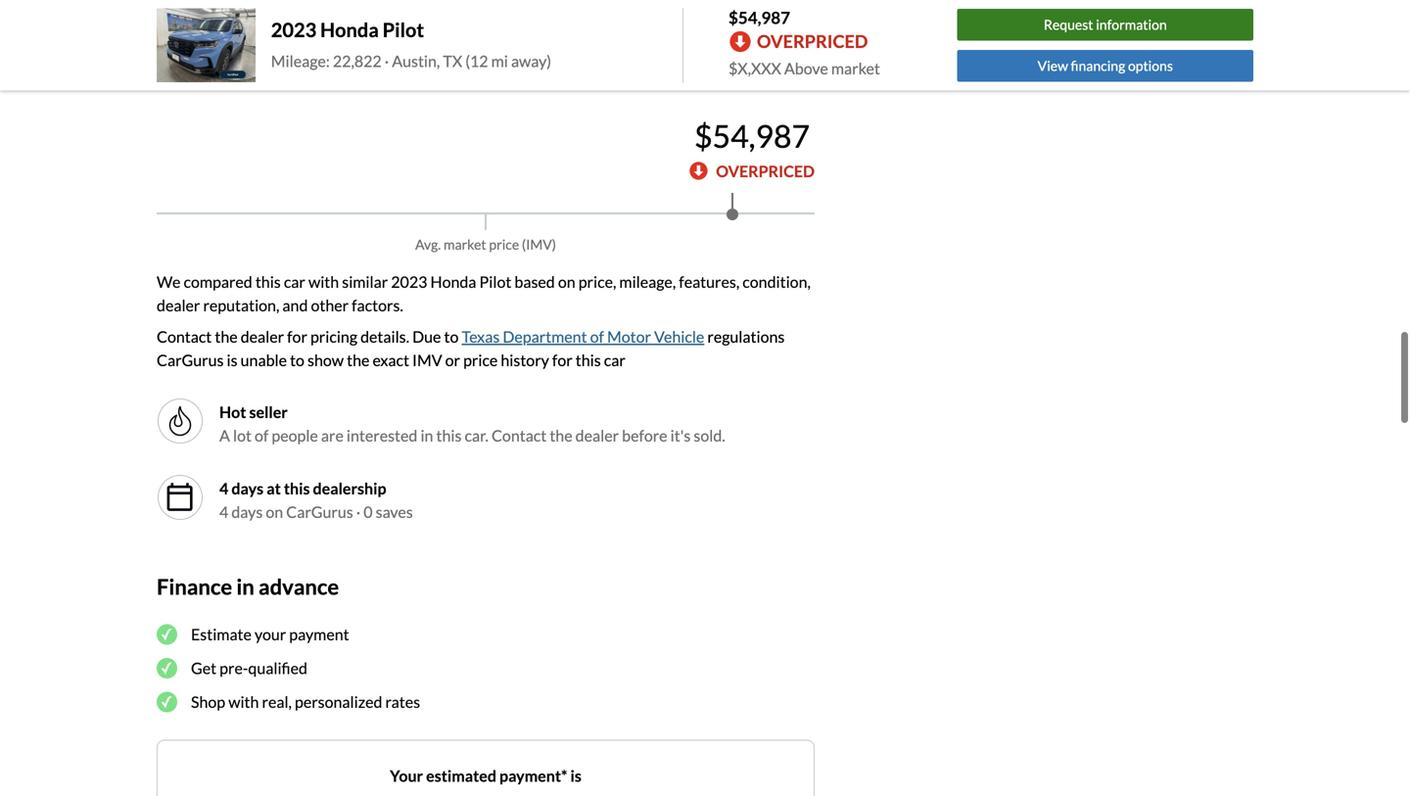 Task type: locate. For each thing, give the bounding box(es) containing it.
dealer left before
[[576, 426, 619, 445]]

avg.
[[415, 236, 441, 253]]

cargurus inside 4 days at this dealership 4 days on cargurus · 0 saves
[[286, 502, 353, 522]]

to down the contact the dealer for pricing details.
[[290, 351, 305, 370]]

your
[[255, 625, 286, 644]]

on
[[558, 272, 576, 291], [266, 502, 283, 522]]

1 vertical spatial ·
[[356, 502, 361, 522]]

0 horizontal spatial ·
[[356, 502, 361, 522]]

is left unable
[[227, 351, 238, 370]]

contact
[[157, 327, 212, 346], [492, 426, 547, 445]]

0 vertical spatial 4
[[219, 479, 229, 498]]

pricing
[[311, 327, 358, 346]]

of
[[590, 327, 604, 346], [255, 426, 269, 445]]

0 vertical spatial in
[[421, 426, 434, 445]]

1 horizontal spatial ·
[[385, 51, 389, 70]]

days
[[232, 479, 264, 498], [232, 502, 263, 522]]

2 vertical spatial the
[[550, 426, 573, 445]]

0 horizontal spatial pilot
[[383, 18, 424, 41]]

price
[[489, 236, 519, 253], [464, 351, 498, 370]]

contact down "we" at the top of page
[[157, 327, 212, 346]]

car.
[[465, 426, 489, 445]]

for inside regulations cargurus is unable to show the exact imv or price history for this car
[[553, 351, 573, 370]]

avg. market price (imv)
[[415, 236, 557, 253]]

2023 up factors.
[[391, 272, 428, 291]]

in right finance
[[236, 574, 255, 599]]

for
[[287, 327, 308, 346], [553, 351, 573, 370]]

days left at
[[232, 479, 264, 498]]

contact inside hot seller a lot of people are interested in this car. contact the dealer before it's sold.
[[492, 426, 547, 445]]

1 vertical spatial of
[[255, 426, 269, 445]]

austin,
[[392, 51, 440, 70]]

0 horizontal spatial contact
[[157, 327, 212, 346]]

1 horizontal spatial cargurus
[[286, 502, 353, 522]]

22,822
[[333, 51, 382, 70]]

1 horizontal spatial of
[[590, 327, 604, 346]]

pre-
[[220, 659, 248, 678]]

0 horizontal spatial to
[[290, 351, 305, 370]]

due to texas department of motor vehicle
[[413, 327, 705, 346]]

your
[[390, 767, 423, 786]]

tx
[[443, 51, 463, 70]]

0 vertical spatial ·
[[385, 51, 389, 70]]

request information button
[[958, 9, 1254, 41]]

1 vertical spatial cargurus
[[286, 502, 353, 522]]

4
[[219, 479, 229, 498], [219, 502, 229, 522]]

for down and
[[287, 327, 308, 346]]

we
[[157, 272, 181, 291]]

honda
[[320, 18, 379, 41], [431, 272, 477, 291]]

with
[[309, 272, 339, 291], [228, 693, 259, 712]]

on inside we compared this car with similar 2023 honda pilot based on price, mileage, features, condition, dealer reputation, and other factors.
[[558, 272, 576, 291]]

1 vertical spatial car
[[604, 351, 626, 370]]

saves
[[376, 502, 413, 522]]

0 vertical spatial car
[[284, 272, 306, 291]]

is right payment*
[[571, 767, 582, 786]]

1 horizontal spatial contact
[[492, 426, 547, 445]]

are
[[321, 426, 344, 445]]

lot
[[233, 426, 252, 445]]

honda up 22,822 at the left top
[[320, 18, 379, 41]]

1 vertical spatial honda
[[431, 272, 477, 291]]

pilot up austin,
[[383, 18, 424, 41]]

0 vertical spatial market
[[832, 59, 881, 78]]

motor
[[607, 327, 652, 346]]

1 vertical spatial price
[[464, 351, 498, 370]]

1 horizontal spatial pilot
[[480, 272, 512, 291]]

0 vertical spatial days
[[232, 479, 264, 498]]

market right above
[[832, 59, 881, 78]]

1 horizontal spatial with
[[309, 272, 339, 291]]

price down texas
[[464, 351, 498, 370]]

in right interested
[[421, 426, 434, 445]]

is
[[227, 351, 238, 370], [571, 767, 582, 786]]

contact the dealer for pricing details.
[[157, 327, 410, 346]]

0 horizontal spatial of
[[255, 426, 269, 445]]

2023 up mileage:
[[271, 18, 317, 41]]

car down motor
[[604, 351, 626, 370]]

0 horizontal spatial on
[[266, 502, 283, 522]]

to up or
[[444, 327, 459, 346]]

cargurus up hot
[[157, 351, 224, 370]]

$54,987 up overpriced
[[695, 117, 810, 155]]

0 horizontal spatial cargurus
[[157, 351, 224, 370]]

this
[[256, 272, 281, 291], [576, 351, 601, 370], [437, 426, 462, 445], [284, 479, 310, 498]]

0 horizontal spatial for
[[287, 327, 308, 346]]

of inside hot seller a lot of people are interested in this car. contact the dealer before it's sold.
[[255, 426, 269, 445]]

pilot down avg. market price (imv)
[[480, 272, 512, 291]]

0 horizontal spatial is
[[227, 351, 238, 370]]

advance
[[259, 574, 339, 599]]

1 horizontal spatial in
[[421, 426, 434, 445]]

0 vertical spatial contact
[[157, 327, 212, 346]]

1 horizontal spatial on
[[558, 272, 576, 291]]

dealer inside hot seller a lot of people are interested in this car. contact the dealer before it's sold.
[[576, 426, 619, 445]]

cargurus down dealership
[[286, 502, 353, 522]]

2 horizontal spatial dealer
[[576, 426, 619, 445]]

2 4 from the top
[[219, 502, 229, 522]]

0 vertical spatial $54,987
[[729, 7, 791, 27]]

0 vertical spatial dealer
[[157, 296, 200, 315]]

1 vertical spatial with
[[228, 693, 259, 712]]

with up other
[[309, 272, 339, 291]]

with left real,
[[228, 693, 259, 712]]

pilot inside 2023 honda pilot mileage: 22,822 · austin, tx (12 mi away)
[[383, 18, 424, 41]]

honda down avg.
[[431, 272, 477, 291]]

shop
[[191, 693, 225, 712]]

payment*
[[500, 767, 568, 786]]

price left the (imv)
[[489, 236, 519, 253]]

0 vertical spatial honda
[[320, 18, 379, 41]]

0 horizontal spatial 2023
[[271, 18, 317, 41]]

car inside regulations cargurus is unable to show the exact imv or price history for this car
[[604, 351, 626, 370]]

vehicle
[[655, 327, 705, 346]]

finance in advance
[[157, 574, 339, 599]]

details.
[[361, 327, 410, 346]]

due
[[413, 327, 441, 346]]

factors.
[[352, 296, 403, 315]]

dealer up unable
[[241, 327, 284, 346]]

based
[[515, 272, 555, 291]]

2 horizontal spatial the
[[550, 426, 573, 445]]

0 vertical spatial on
[[558, 272, 576, 291]]

pilot
[[383, 18, 424, 41], [480, 272, 512, 291]]

1 vertical spatial to
[[290, 351, 305, 370]]

1 vertical spatial 4
[[219, 502, 229, 522]]

this right at
[[284, 479, 310, 498]]

this left car.
[[437, 426, 462, 445]]

market right avg.
[[444, 236, 487, 253]]

in inside hot seller a lot of people are interested in this car. contact the dealer before it's sold.
[[421, 426, 434, 445]]

at
[[267, 479, 281, 498]]

2023
[[271, 18, 317, 41], [391, 272, 428, 291]]

·
[[385, 51, 389, 70], [356, 502, 361, 522]]

1 vertical spatial dealer
[[241, 327, 284, 346]]

0 horizontal spatial in
[[236, 574, 255, 599]]

0 vertical spatial of
[[590, 327, 604, 346]]

imv
[[413, 351, 442, 370]]

above
[[785, 59, 829, 78]]

seller
[[249, 402, 288, 422]]

on down at
[[266, 502, 283, 522]]

0 horizontal spatial car
[[284, 272, 306, 291]]

2 vertical spatial dealer
[[576, 426, 619, 445]]

the right show
[[347, 351, 370, 370]]

dealer
[[157, 296, 200, 315], [241, 327, 284, 346], [576, 426, 619, 445]]

0 vertical spatial to
[[444, 327, 459, 346]]

the left before
[[550, 426, 573, 445]]

0 horizontal spatial market
[[444, 236, 487, 253]]

1 vertical spatial 2023
[[391, 272, 428, 291]]

· left the 0
[[356, 502, 361, 522]]

0 vertical spatial the
[[215, 327, 238, 346]]

1 horizontal spatial 2023
[[391, 272, 428, 291]]

0 vertical spatial is
[[227, 351, 238, 370]]

1 vertical spatial on
[[266, 502, 283, 522]]

mileage:
[[271, 51, 330, 70]]

cargurus
[[157, 351, 224, 370], [286, 502, 353, 522]]

finance
[[157, 574, 232, 599]]

$x,xxx
[[729, 59, 782, 78]]

of left motor
[[590, 327, 604, 346]]

this up reputation,
[[256, 272, 281, 291]]

to inside regulations cargurus is unable to show the exact imv or price history for this car
[[290, 351, 305, 370]]

1 vertical spatial days
[[232, 502, 263, 522]]

0 vertical spatial for
[[287, 327, 308, 346]]

1 vertical spatial for
[[553, 351, 573, 370]]

1 4 from the top
[[219, 479, 229, 498]]

dealer down "we" at the top of page
[[157, 296, 200, 315]]

hot seller image
[[157, 398, 204, 445], [165, 405, 196, 437]]

exact
[[373, 351, 410, 370]]

is inside regulations cargurus is unable to show the exact imv or price history for this car
[[227, 351, 238, 370]]

of right lot
[[255, 426, 269, 445]]

car
[[284, 272, 306, 291], [604, 351, 626, 370]]

4 days at this dealership image
[[165, 482, 196, 513]]

1 horizontal spatial honda
[[431, 272, 477, 291]]

contact right car.
[[492, 426, 547, 445]]

days right 4 days at this dealership icon at the left of the page
[[232, 502, 263, 522]]

overpriced image
[[690, 162, 709, 181]]

0 vertical spatial 2023
[[271, 18, 317, 41]]

· left austin,
[[385, 51, 389, 70]]

for down due to texas department of motor vehicle
[[553, 351, 573, 370]]

1 vertical spatial in
[[236, 574, 255, 599]]

0 horizontal spatial honda
[[320, 18, 379, 41]]

1 horizontal spatial for
[[553, 351, 573, 370]]

the
[[215, 327, 238, 346], [347, 351, 370, 370], [550, 426, 573, 445]]

1 vertical spatial pilot
[[480, 272, 512, 291]]

this inside we compared this car with similar 2023 honda pilot based on price, mileage, features, condition, dealer reputation, and other factors.
[[256, 272, 281, 291]]

1 vertical spatial $54,987
[[695, 117, 810, 155]]

1 vertical spatial contact
[[492, 426, 547, 445]]

mileage,
[[620, 272, 676, 291]]

other
[[311, 296, 349, 315]]

1 horizontal spatial is
[[571, 767, 582, 786]]

features,
[[679, 272, 740, 291]]

similar
[[342, 272, 388, 291]]

the down reputation,
[[215, 327, 238, 346]]

0 vertical spatial cargurus
[[157, 351, 224, 370]]

this down texas department of motor vehicle link
[[576, 351, 601, 370]]

regulations
[[708, 327, 785, 346]]

0 vertical spatial with
[[309, 272, 339, 291]]

1 horizontal spatial car
[[604, 351, 626, 370]]

on left price,
[[558, 272, 576, 291]]

0 horizontal spatial dealer
[[157, 296, 200, 315]]

1 vertical spatial the
[[347, 351, 370, 370]]

· inside 4 days at this dealership 4 days on cargurus · 0 saves
[[356, 502, 361, 522]]

$54,987
[[729, 7, 791, 27], [695, 117, 810, 155]]

car up and
[[284, 272, 306, 291]]

1 horizontal spatial the
[[347, 351, 370, 370]]

0 vertical spatial pilot
[[383, 18, 424, 41]]

$54,987 up $x,xxx
[[729, 7, 791, 27]]

unable
[[241, 351, 287, 370]]

hot seller a lot of people are interested in this car. contact the dealer before it's sold.
[[219, 402, 726, 445]]



Task type: vqa. For each thing, say whether or not it's contained in the screenshot.
in to the bottom
yes



Task type: describe. For each thing, give the bounding box(es) containing it.
request
[[1044, 16, 1094, 33]]

interested
[[347, 426, 418, 445]]

away)
[[511, 51, 552, 70]]

with inside we compared this car with similar 2023 honda pilot based on price, mileage, features, condition, dealer reputation, and other factors.
[[309, 272, 339, 291]]

2023 inside 2023 honda pilot mileage: 22,822 · austin, tx (12 mi away)
[[271, 18, 317, 41]]

your estimated payment* is
[[390, 767, 582, 786]]

financing
[[1071, 57, 1126, 74]]

of for lot
[[255, 426, 269, 445]]

4 days at this dealership 4 days on cargurus · 0 saves
[[219, 479, 413, 522]]

department
[[503, 327, 587, 346]]

overpriced
[[757, 31, 868, 52]]

a
[[219, 426, 230, 445]]

history
[[501, 351, 550, 370]]

car inside we compared this car with similar 2023 honda pilot based on price, mileage, features, condition, dealer reputation, and other factors.
[[284, 272, 306, 291]]

honda inside 2023 honda pilot mileage: 22,822 · austin, tx (12 mi away)
[[320, 18, 379, 41]]

0 horizontal spatial the
[[215, 327, 238, 346]]

people
[[272, 426, 318, 445]]

(imv)
[[522, 236, 557, 253]]

payment
[[289, 625, 349, 644]]

and
[[283, 296, 308, 315]]

information
[[1097, 16, 1168, 33]]

before
[[622, 426, 668, 445]]

rates
[[386, 693, 420, 712]]

this inside 4 days at this dealership 4 days on cargurus · 0 saves
[[284, 479, 310, 498]]

view financing options
[[1038, 57, 1174, 74]]

$54,987 for overpriced
[[695, 117, 810, 155]]

shop with real, personalized rates
[[191, 693, 420, 712]]

1 vertical spatial market
[[444, 236, 487, 253]]

get pre-qualified
[[191, 659, 308, 678]]

1 vertical spatial is
[[571, 767, 582, 786]]

view
[[1038, 57, 1069, 74]]

view financing options button
[[958, 50, 1254, 82]]

get
[[191, 659, 217, 678]]

2023 honda pilot image
[[157, 8, 256, 82]]

pilot inside we compared this car with similar 2023 honda pilot based on price, mileage, features, condition, dealer reputation, and other factors.
[[480, 272, 512, 291]]

request information
[[1044, 16, 1168, 33]]

price,
[[579, 272, 617, 291]]

$x,xxx above market
[[729, 59, 881, 78]]

honda inside we compared this car with similar 2023 honda pilot based on price, mileage, features, condition, dealer reputation, and other factors.
[[431, 272, 477, 291]]

qualified
[[248, 659, 308, 678]]

the inside hot seller a lot of people are interested in this car. contact the dealer before it's sold.
[[550, 426, 573, 445]]

0 vertical spatial price
[[489, 236, 519, 253]]

dealership
[[313, 479, 387, 498]]

hot
[[219, 402, 246, 422]]

1 horizontal spatial dealer
[[241, 327, 284, 346]]

condition,
[[743, 272, 811, 291]]

1 days from the top
[[232, 479, 264, 498]]

$54,987 for $x,xxx
[[729, 7, 791, 27]]

2023 honda pilot mileage: 22,822 · austin, tx (12 mi away)
[[271, 18, 552, 70]]

2 days from the top
[[232, 502, 263, 522]]

the inside regulations cargurus is unable to show the exact imv or price history for this car
[[347, 351, 370, 370]]

2023 inside we compared this car with similar 2023 honda pilot based on price, mileage, features, condition, dealer reputation, and other factors.
[[391, 272, 428, 291]]

options
[[1129, 57, 1174, 74]]

0 horizontal spatial with
[[228, 693, 259, 712]]

pricing
[[157, 61, 224, 87]]

1 horizontal spatial market
[[832, 59, 881, 78]]

cargurus inside regulations cargurus is unable to show the exact imv or price history for this car
[[157, 351, 224, 370]]

· inside 2023 honda pilot mileage: 22,822 · austin, tx (12 mi away)
[[385, 51, 389, 70]]

this inside regulations cargurus is unable to show the exact imv or price history for this car
[[576, 351, 601, 370]]

real,
[[262, 693, 292, 712]]

it's
[[671, 426, 691, 445]]

mi
[[492, 51, 508, 70]]

reputation,
[[203, 296, 280, 315]]

estimated
[[426, 767, 497, 786]]

texas
[[462, 327, 500, 346]]

dealer inside we compared this car with similar 2023 honda pilot based on price, mileage, features, condition, dealer reputation, and other factors.
[[157, 296, 200, 315]]

this inside hot seller a lot of people are interested in this car. contact the dealer before it's sold.
[[437, 426, 462, 445]]

compared
[[184, 272, 253, 291]]

overpriced
[[717, 161, 815, 181]]

or
[[445, 351, 461, 370]]

0
[[364, 502, 373, 522]]

estimate
[[191, 625, 252, 644]]

sold.
[[694, 426, 726, 445]]

4 days at this dealership image
[[157, 474, 204, 521]]

price inside regulations cargurus is unable to show the exact imv or price history for this car
[[464, 351, 498, 370]]

we compared this car with similar 2023 honda pilot based on price, mileage, features, condition, dealer reputation, and other factors.
[[157, 272, 811, 315]]

1 horizontal spatial to
[[444, 327, 459, 346]]

on inside 4 days at this dealership 4 days on cargurus · 0 saves
[[266, 502, 283, 522]]

texas department of motor vehicle link
[[462, 327, 705, 346]]

show
[[308, 351, 344, 370]]

personalized
[[295, 693, 383, 712]]

(12
[[466, 51, 489, 70]]

regulations cargurus is unable to show the exact imv or price history for this car
[[157, 327, 785, 370]]

estimate your payment
[[191, 625, 349, 644]]

of for department
[[590, 327, 604, 346]]



